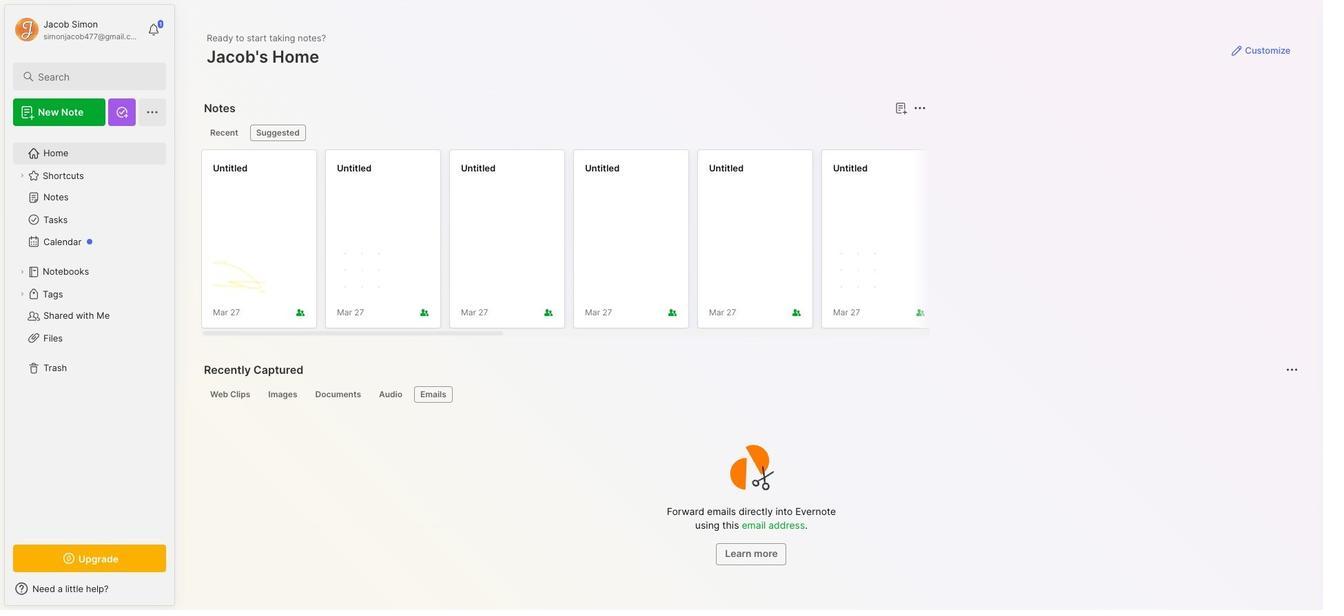 Task type: locate. For each thing, give the bounding box(es) containing it.
2 thumbnail image from the left
[[337, 245, 390, 298]]

row group
[[201, 150, 1324, 337]]

tree
[[5, 134, 174, 533]]

tree inside main element
[[5, 134, 174, 533]]

2 horizontal spatial thumbnail image
[[834, 245, 886, 298]]

none search field inside main element
[[38, 68, 154, 85]]

1 vertical spatial tab list
[[204, 387, 1297, 403]]

Search text field
[[38, 70, 154, 83]]

0 vertical spatial tab list
[[204, 125, 924, 141]]

main element
[[0, 0, 179, 611]]

1 thumbnail image from the left
[[213, 245, 265, 298]]

1 tab list from the top
[[204, 125, 924, 141]]

tab
[[204, 125, 245, 141], [250, 125, 306, 141], [204, 387, 257, 403], [262, 387, 304, 403], [309, 387, 367, 403], [373, 387, 409, 403], [414, 387, 453, 403]]

1 horizontal spatial thumbnail image
[[337, 245, 390, 298]]

0 horizontal spatial thumbnail image
[[213, 245, 265, 298]]

None search field
[[38, 68, 154, 85]]

tab list
[[204, 125, 924, 141], [204, 387, 1297, 403]]

thumbnail image
[[213, 245, 265, 298], [337, 245, 390, 298], [834, 245, 886, 298]]



Task type: vqa. For each thing, say whether or not it's contained in the screenshot.
GROUP in the Main element
no



Task type: describe. For each thing, give the bounding box(es) containing it.
expand notebooks image
[[18, 268, 26, 276]]

3 thumbnail image from the left
[[834, 245, 886, 298]]

expand tags image
[[18, 290, 26, 299]]

2 tab list from the top
[[204, 387, 1297, 403]]

Account field
[[13, 16, 141, 43]]

WHAT'S NEW field
[[5, 578, 174, 601]]

More actions field
[[911, 99, 930, 118]]

click to collapse image
[[174, 585, 184, 602]]

more actions image
[[912, 100, 929, 117]]



